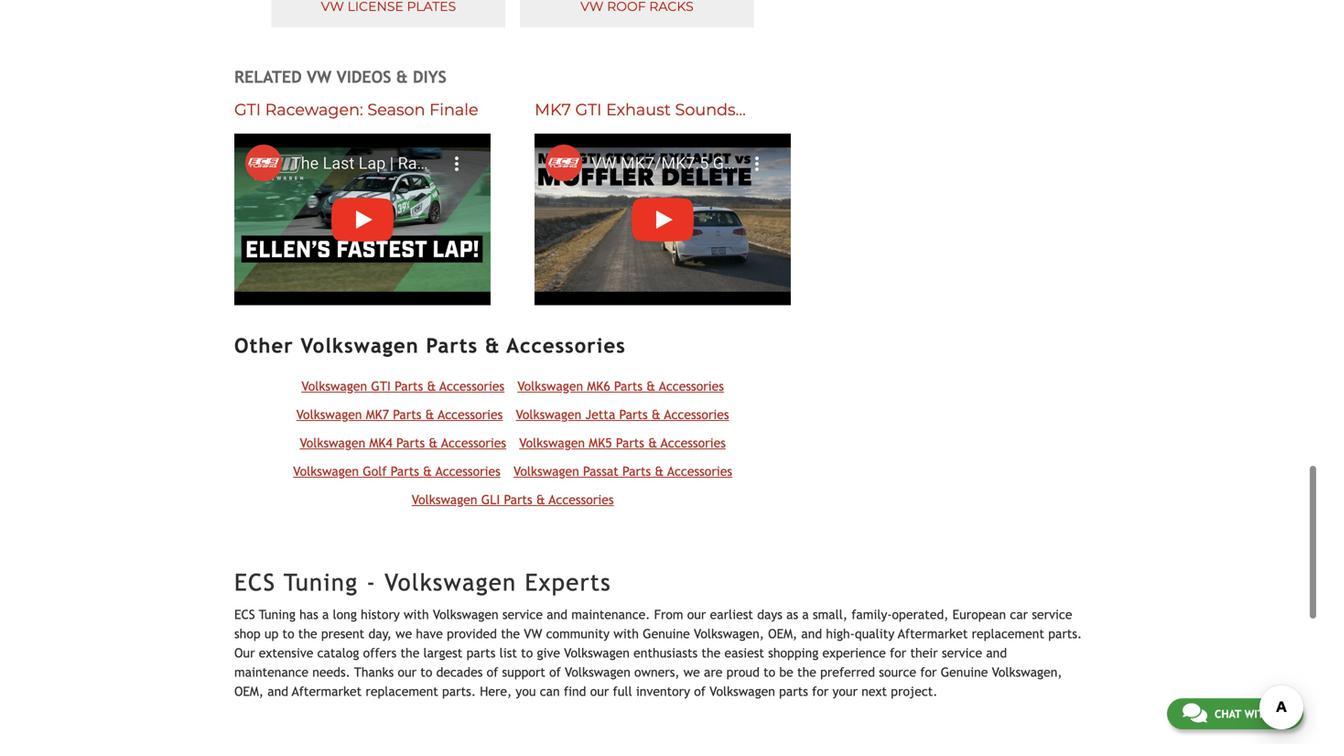 Task type: locate. For each thing, give the bounding box(es) containing it.
volkswagen down community
[[564, 646, 630, 660]]

volkswagen, down earliest
[[694, 626, 764, 641]]

parts up volkswagen gti parts & accessories
[[426, 334, 478, 357]]

our right the thanks
[[398, 665, 417, 679]]

ecs for ecs tuning has a long history with volkswagen service and maintenance. from our earliest days as a small, family-operated, european car service shop up to the present day, we have provided the vw community with genuine volkswagen, oem, and high-quality aftermarket replacement parts. our extensive catalog offers the largest parts list to give volkswagen enthusiasts the easiest shopping experience for their service and maintenance needs. thanks our to decades of support of volkswagen owners, we are proud to be the preferred source for genuine volkswagen, oem, and aftermarket replacement parts. here, you can find our full inventory of volkswagen parts for your next project.
[[234, 607, 255, 622]]

operated,
[[892, 607, 949, 622]]

1 vertical spatial oem,
[[234, 684, 264, 699]]

preferred
[[820, 665, 875, 679]]

0 horizontal spatial vw
[[307, 67, 332, 86]]

1 vertical spatial parts
[[779, 684, 808, 699]]

& for mk4
[[429, 436, 438, 450]]

tuning for -
[[284, 569, 358, 596]]

volkswagen up volkswagen gti parts & accessories link
[[301, 334, 419, 357]]

to left be
[[763, 665, 775, 679]]

volkswagen passat parts & accessories
[[514, 464, 732, 479]]

gti for volkswagen gti parts & accessories
[[371, 379, 391, 393]]

tuning up has
[[284, 569, 358, 596]]

1 vertical spatial mk7
[[366, 407, 389, 422]]

gti for mk7 gti exhaust sounds...
[[575, 100, 602, 120]]

parts up volkswagen mk4 parts & accessories
[[393, 407, 421, 422]]

1 horizontal spatial parts.
[[1048, 626, 1082, 641]]

1 horizontal spatial a
[[802, 607, 809, 622]]

the
[[298, 626, 317, 641], [501, 626, 520, 641], [400, 646, 420, 660], [702, 646, 721, 660], [797, 665, 816, 679]]

with left us on the bottom of the page
[[1245, 708, 1272, 720]]

2 vertical spatial for
[[812, 684, 829, 699]]

genuine up enthusiasts
[[643, 626, 690, 641]]

0 vertical spatial for
[[890, 646, 906, 660]]

gti left exhaust
[[575, 100, 602, 120]]

for left your
[[812, 684, 829, 699]]

2 horizontal spatial our
[[687, 607, 706, 622]]

accessories for volkswagen golf parts & accessories
[[436, 464, 501, 479]]

0 horizontal spatial mk7
[[366, 407, 389, 422]]

0 vertical spatial tuning
[[284, 569, 358, 596]]

of down are
[[694, 684, 706, 699]]

2 horizontal spatial for
[[920, 665, 937, 679]]

mk7 gti exhaust sounds... link
[[535, 100, 746, 120]]

1 horizontal spatial with
[[614, 626, 639, 641]]

2 horizontal spatial of
[[694, 684, 706, 699]]

volkswagen jetta parts & accessories link
[[516, 407, 729, 422]]

for up source
[[890, 646, 906, 660]]

2 vertical spatial with
[[1245, 708, 1272, 720]]

1 horizontal spatial parts
[[779, 684, 808, 699]]

0 vertical spatial parts
[[466, 646, 496, 660]]

decades
[[436, 665, 483, 679]]

genuine down european at the right of the page
[[941, 665, 988, 679]]

volkswagen mk4 parts & accessories link
[[300, 436, 506, 450]]

the up are
[[702, 646, 721, 660]]

gti up the volkswagen mk7 parts & accessories link
[[371, 379, 391, 393]]

project.
[[891, 684, 938, 699]]

shop
[[234, 626, 261, 641]]

from
[[654, 607, 683, 622]]

& for vw
[[396, 67, 408, 86]]

with up have
[[404, 607, 429, 622]]

with down maintenance.
[[614, 626, 639, 641]]

oem, down as
[[768, 626, 797, 641]]

and
[[547, 607, 568, 622], [801, 626, 822, 641], [986, 646, 1007, 660], [267, 684, 288, 699]]

oem, down maintenance
[[234, 684, 264, 699]]

aftermarket
[[898, 626, 968, 641], [292, 684, 362, 699]]

parts down be
[[779, 684, 808, 699]]

you
[[516, 684, 536, 699]]

0 vertical spatial replacement
[[972, 626, 1044, 641]]

2 vertical spatial our
[[590, 684, 609, 699]]

aftermarket up their
[[898, 626, 968, 641]]

and up "shopping"
[[801, 626, 822, 641]]

0 horizontal spatial replacement
[[366, 684, 438, 699]]

mk7 up mk4
[[366, 407, 389, 422]]

high-
[[826, 626, 855, 641]]

present
[[321, 626, 365, 641]]

1 vertical spatial we
[[684, 665, 700, 679]]

1 vertical spatial tuning
[[259, 607, 296, 622]]

provided
[[447, 626, 497, 641]]

0 vertical spatial our
[[687, 607, 706, 622]]

maintenance
[[234, 665, 308, 679]]

parts
[[466, 646, 496, 660], [779, 684, 808, 699]]

we
[[396, 626, 412, 641], [684, 665, 700, 679]]

volkswagen up the volkswagen mk7 parts & accessories link
[[301, 379, 367, 393]]

next
[[862, 684, 887, 699]]

& for gti
[[427, 379, 436, 393]]

volkswagen mk6 parts & accessories link
[[517, 379, 724, 393]]

0 horizontal spatial our
[[398, 665, 417, 679]]

vw up racewagen:
[[307, 67, 332, 86]]

& for golf
[[423, 464, 432, 479]]

ecs inside ecs tuning has a long history with volkswagen service and maintenance. from our earliest days as a small, family-operated, european car service shop up to the present day, we have provided the vw community with genuine volkswagen, oem, and high-quality aftermarket replacement parts. our extensive catalog offers the largest parts list to give volkswagen enthusiasts the easiest shopping experience for their service and maintenance needs. thanks our to decades of support of volkswagen owners, we are proud to be the preferred source for genuine volkswagen, oem, and aftermarket replacement parts. here, you can find our full inventory of volkswagen parts for your next project.
[[234, 607, 255, 622]]

to down largest
[[420, 665, 432, 679]]

the right be
[[797, 665, 816, 679]]

& for jetta
[[652, 407, 661, 422]]

1 vertical spatial replacement
[[366, 684, 438, 699]]

volkswagen left jetta
[[516, 407, 582, 422]]

chat with us link
[[1167, 698, 1303, 730]]

1 horizontal spatial mk7
[[535, 100, 571, 120]]

we left are
[[684, 665, 700, 679]]

aftermarket down needs.
[[292, 684, 362, 699]]

tuning up up
[[259, 607, 296, 622]]

1 horizontal spatial our
[[590, 684, 609, 699]]

a right has
[[322, 607, 329, 622]]

ecs
[[234, 569, 276, 596], [234, 607, 255, 622]]

parts up volkswagen passat parts & accessories link
[[616, 436, 644, 450]]

our
[[687, 607, 706, 622], [398, 665, 417, 679], [590, 684, 609, 699]]

0 horizontal spatial with
[[404, 607, 429, 622]]

proud
[[726, 665, 760, 679]]

0 horizontal spatial parts
[[466, 646, 496, 660]]

volkswagen left mk4
[[300, 436, 365, 450]]

of up here,
[[487, 665, 498, 679]]

parts up the volkswagen mk7 parts & accessories link
[[395, 379, 423, 393]]

service right car
[[1032, 607, 1072, 622]]

chat
[[1215, 708, 1241, 720]]

needs.
[[312, 665, 350, 679]]

1 vertical spatial volkswagen,
[[992, 665, 1062, 679]]

source
[[879, 665, 916, 679]]

long
[[333, 607, 357, 622]]

mk7 left exhaust
[[535, 100, 571, 120]]

european
[[953, 607, 1006, 622]]

2 horizontal spatial gti
[[575, 100, 602, 120]]

racewagen:
[[265, 100, 363, 120]]

0 vertical spatial vw
[[307, 67, 332, 86]]

parts up volkswagen jetta parts & accessories
[[614, 379, 643, 393]]

1 vertical spatial ecs
[[234, 607, 255, 622]]

our left full
[[590, 684, 609, 699]]

other volkswagen parts & accessories
[[234, 334, 626, 357]]

0 horizontal spatial volkswagen,
[[694, 626, 764, 641]]

0 vertical spatial parts.
[[1048, 626, 1082, 641]]

volkswagen,
[[694, 626, 764, 641], [992, 665, 1062, 679]]

parts up volkswagen mk5 parts & accessories link at bottom
[[619, 407, 648, 422]]

have
[[416, 626, 443, 641]]

list
[[499, 646, 517, 660]]

1 horizontal spatial vw
[[524, 626, 542, 641]]

1 horizontal spatial volkswagen,
[[992, 665, 1062, 679]]

0 horizontal spatial aftermarket
[[292, 684, 362, 699]]

1 vertical spatial parts.
[[442, 684, 476, 699]]

tuning inside ecs tuning has a long history with volkswagen service and maintenance. from our earliest days as a small, family-operated, european car service shop up to the present day, we have provided the vw community with genuine volkswagen, oem, and high-quality aftermarket replacement parts. our extensive catalog offers the largest parts list to give volkswagen enthusiasts the easiest shopping experience for their service and maintenance needs. thanks our to decades of support of volkswagen owners, we are proud to be the preferred source for genuine volkswagen, oem, and aftermarket replacement parts. here, you can find our full inventory of volkswagen parts for your next project.
[[259, 607, 296, 622]]

& for passat
[[655, 464, 664, 479]]

volkswagen gli parts & accessories
[[412, 492, 614, 507]]

replacement down car
[[972, 626, 1044, 641]]

for down their
[[920, 665, 937, 679]]

to right up
[[282, 626, 294, 641]]

service up list
[[502, 607, 543, 622]]

of
[[487, 665, 498, 679], [549, 665, 561, 679], [694, 684, 706, 699]]

vw
[[307, 67, 332, 86], [524, 626, 542, 641]]

& for mk5
[[648, 436, 657, 450]]

volkswagen gti parts & accessories
[[301, 379, 504, 393]]

parts.
[[1048, 626, 1082, 641], [442, 684, 476, 699]]

1 ecs from the top
[[234, 569, 276, 596]]

a
[[322, 607, 329, 622], [802, 607, 809, 622]]

find
[[564, 684, 586, 699]]

2 ecs from the top
[[234, 607, 255, 622]]

small,
[[813, 607, 848, 622]]

parts for golf
[[391, 464, 419, 479]]

0 horizontal spatial genuine
[[643, 626, 690, 641]]

2 a from the left
[[802, 607, 809, 622]]

1 horizontal spatial we
[[684, 665, 700, 679]]

parts down volkswagen mk5 parts & accessories link at bottom
[[622, 464, 651, 479]]

parts right the gli
[[504, 492, 532, 507]]

for
[[890, 646, 906, 660], [920, 665, 937, 679], [812, 684, 829, 699]]

a right as
[[802, 607, 809, 622]]

replacement down the thanks
[[366, 684, 438, 699]]

volkswagen, down car
[[992, 665, 1062, 679]]

passat
[[583, 464, 619, 479]]

mk7
[[535, 100, 571, 120], [366, 407, 389, 422]]

1 vertical spatial genuine
[[941, 665, 988, 679]]

service right their
[[942, 646, 982, 660]]

replacement
[[972, 626, 1044, 641], [366, 684, 438, 699]]

accessories
[[507, 334, 626, 357], [440, 379, 504, 393], [659, 379, 724, 393], [438, 407, 503, 422], [664, 407, 729, 422], [441, 436, 506, 450], [661, 436, 726, 450], [436, 464, 501, 479], [667, 464, 732, 479], [549, 492, 614, 507]]

as
[[786, 607, 798, 622]]

1 horizontal spatial gti
[[371, 379, 391, 393]]

volkswagen left the gli
[[412, 492, 477, 507]]

0 horizontal spatial gti
[[234, 100, 261, 120]]

parts down volkswagen mk4 parts & accessories link
[[391, 464, 419, 479]]

gti racewagen: season finale link
[[234, 100, 478, 120]]

0 horizontal spatial a
[[322, 607, 329, 622]]

vw up give
[[524, 626, 542, 641]]

and up community
[[547, 607, 568, 622]]

our right from
[[687, 607, 706, 622]]

0 vertical spatial aftermarket
[[898, 626, 968, 641]]

0 horizontal spatial we
[[396, 626, 412, 641]]

&
[[396, 67, 408, 86], [485, 334, 500, 357], [427, 379, 436, 393], [646, 379, 656, 393], [425, 407, 434, 422], [652, 407, 661, 422], [429, 436, 438, 450], [648, 436, 657, 450], [423, 464, 432, 479], [655, 464, 664, 479], [536, 492, 545, 507]]

other
[[234, 334, 294, 357]]

0 vertical spatial oem,
[[768, 626, 797, 641]]

mk5
[[589, 436, 612, 450]]

0 vertical spatial ecs
[[234, 569, 276, 596]]

the up list
[[501, 626, 520, 641]]

genuine
[[643, 626, 690, 641], [941, 665, 988, 679]]

of up can
[[549, 665, 561, 679]]

parts down provided
[[466, 646, 496, 660]]

we right the day,
[[396, 626, 412, 641]]

parts right mk4
[[396, 436, 425, 450]]

volkswagen left mk5
[[519, 436, 585, 450]]

earliest
[[710, 607, 753, 622]]

easiest
[[724, 646, 764, 660]]

volkswagen mk6 parts & accessories
[[517, 379, 724, 393]]

1 vertical spatial with
[[614, 626, 639, 641]]

1 horizontal spatial for
[[890, 646, 906, 660]]

gti down related
[[234, 100, 261, 120]]

volkswagen
[[301, 334, 419, 357], [301, 379, 367, 393], [517, 379, 583, 393], [296, 407, 362, 422], [516, 407, 582, 422], [300, 436, 365, 450], [519, 436, 585, 450], [293, 464, 359, 479], [514, 464, 579, 479], [412, 492, 477, 507], [385, 569, 517, 596], [433, 607, 499, 622], [564, 646, 630, 660], [565, 665, 631, 679], [710, 684, 775, 699]]

parts for mk7
[[393, 407, 421, 422]]

1 vertical spatial vw
[[524, 626, 542, 641]]



Task type: vqa. For each thing, say whether or not it's contained in the screenshot.
the rightmost vw
yes



Task type: describe. For each thing, give the bounding box(es) containing it.
owners,
[[634, 665, 680, 679]]

0 vertical spatial with
[[404, 607, 429, 622]]

shopping
[[768, 646, 819, 660]]

1 horizontal spatial of
[[549, 665, 561, 679]]

catalog
[[317, 646, 359, 660]]

history
[[361, 607, 400, 622]]

community
[[546, 626, 610, 641]]

finale
[[429, 100, 478, 120]]

related vw videos & diys
[[234, 67, 447, 86]]

related
[[234, 67, 302, 86]]

1 horizontal spatial service
[[942, 646, 982, 660]]

enthusiasts
[[634, 646, 698, 660]]

1 vertical spatial our
[[398, 665, 417, 679]]

0 horizontal spatial for
[[812, 684, 829, 699]]

are
[[704, 665, 723, 679]]

volkswagen left the golf
[[293, 464, 359, 479]]

volkswagen gti parts & accessories link
[[301, 379, 504, 393]]

family-
[[851, 607, 892, 622]]

parts for mk5
[[616, 436, 644, 450]]

to right list
[[521, 646, 533, 660]]

accessories for volkswagen passat parts & accessories
[[667, 464, 732, 479]]

parts for passat
[[622, 464, 651, 479]]

1 vertical spatial for
[[920, 665, 937, 679]]

the down has
[[298, 626, 317, 641]]

accessories for volkswagen jetta parts & accessories
[[664, 407, 729, 422]]

mk6
[[587, 379, 610, 393]]

gli
[[481, 492, 500, 507]]

volkswagen passat parts & accessories link
[[514, 464, 732, 479]]

up
[[264, 626, 279, 641]]

ecs tuning has a long history with volkswagen service and maintenance. from our earliest days as a small, family-operated, european car service shop up to the present day, we have provided the vw community with genuine volkswagen, oem, and high-quality aftermarket replacement parts. our extensive catalog offers the largest parts list to give volkswagen enthusiasts the easiest shopping experience for their service and maintenance needs. thanks our to decades of support of volkswagen owners, we are proud to be the preferred source for genuine volkswagen, oem, and aftermarket replacement parts. here, you can find our full inventory of volkswagen parts for your next project.
[[234, 607, 1082, 699]]

& for mk6
[[646, 379, 656, 393]]

mk7 gti exhaust sounds...
[[535, 100, 746, 120]]

ecs for ecs tuning - volkswagen experts
[[234, 569, 276, 596]]

our
[[234, 646, 255, 660]]

has
[[299, 607, 318, 622]]

0 horizontal spatial of
[[487, 665, 498, 679]]

parts for gli
[[504, 492, 532, 507]]

& for mk7
[[425, 407, 434, 422]]

ecs tuning - volkswagen experts
[[234, 569, 611, 596]]

volkswagen mk7 parts & accessories
[[296, 407, 503, 422]]

volkswagen up volkswagen gli parts & accessories
[[514, 464, 579, 479]]

0 vertical spatial mk7
[[535, 100, 571, 120]]

offers
[[363, 646, 397, 660]]

volkswagen gli parts & accessories link
[[412, 492, 614, 507]]

be
[[779, 665, 793, 679]]

1 horizontal spatial aftermarket
[[898, 626, 968, 641]]

here,
[[480, 684, 512, 699]]

volkswagen mk5 parts & accessories
[[519, 436, 726, 450]]

mk4
[[369, 436, 392, 450]]

extensive
[[259, 646, 313, 660]]

volkswagen jetta parts & accessories
[[516, 407, 729, 422]]

accessories for volkswagen gli parts & accessories
[[549, 492, 614, 507]]

experts
[[525, 569, 611, 596]]

give
[[537, 646, 560, 660]]

largest
[[423, 646, 463, 660]]

2 horizontal spatial service
[[1032, 607, 1072, 622]]

jetta
[[585, 407, 615, 422]]

0 vertical spatial genuine
[[643, 626, 690, 641]]

their
[[910, 646, 938, 660]]

gti racewagen: season finale
[[234, 100, 478, 120]]

your
[[833, 684, 858, 699]]

accessories for volkswagen mk6 parts & accessories
[[659, 379, 724, 393]]

0 vertical spatial we
[[396, 626, 412, 641]]

comments image
[[1183, 702, 1207, 724]]

videos
[[337, 67, 391, 86]]

thanks
[[354, 665, 394, 679]]

can
[[540, 684, 560, 699]]

0 horizontal spatial parts.
[[442, 684, 476, 699]]

-
[[366, 569, 376, 596]]

inventory
[[636, 684, 690, 699]]

0 horizontal spatial oem,
[[234, 684, 264, 699]]

2 horizontal spatial with
[[1245, 708, 1272, 720]]

volkswagen up provided
[[433, 607, 499, 622]]

accessories for volkswagen mk5 parts & accessories
[[661, 436, 726, 450]]

parts for volkswagen
[[426, 334, 478, 357]]

and down european at the right of the page
[[986, 646, 1007, 660]]

accessories for volkswagen mk7 parts & accessories
[[438, 407, 503, 422]]

0 vertical spatial volkswagen,
[[694, 626, 764, 641]]

days
[[757, 607, 783, 622]]

golf
[[363, 464, 387, 479]]

day,
[[368, 626, 392, 641]]

exhaust
[[606, 100, 671, 120]]

1 horizontal spatial genuine
[[941, 665, 988, 679]]

quality
[[855, 626, 894, 641]]

& for gli
[[536, 492, 545, 507]]

accessories for volkswagen gti parts & accessories
[[440, 379, 504, 393]]

vw inside ecs tuning has a long history with volkswagen service and maintenance. from our earliest days as a small, family-operated, european car service shop up to the present day, we have provided the vw community with genuine volkswagen, oem, and high-quality aftermarket replacement parts. our extensive catalog offers the largest parts list to give volkswagen enthusiasts the easiest shopping experience for their service and maintenance needs. thanks our to decades of support of volkswagen owners, we are proud to be the preferred source for genuine volkswagen, oem, and aftermarket replacement parts. here, you can find our full inventory of volkswagen parts for your next project.
[[524, 626, 542, 641]]

season
[[367, 100, 425, 120]]

sounds...
[[675, 100, 746, 120]]

volkswagen mk4 parts & accessories
[[300, 436, 506, 450]]

volkswagen up have
[[385, 569, 517, 596]]

1 horizontal spatial replacement
[[972, 626, 1044, 641]]

volkswagen mk7 parts & accessories link
[[296, 407, 503, 422]]

car
[[1010, 607, 1028, 622]]

parts for mk4
[[396, 436, 425, 450]]

volkswagen up volkswagen mk4 parts & accessories
[[296, 407, 362, 422]]

volkswagen left mk6
[[517, 379, 583, 393]]

accessories for volkswagen mk4 parts & accessories
[[441, 436, 506, 450]]

1 horizontal spatial oem,
[[768, 626, 797, 641]]

the down have
[[400, 646, 420, 660]]

us
[[1275, 708, 1288, 720]]

& for volkswagen
[[485, 334, 500, 357]]

parts for jetta
[[619, 407, 648, 422]]

volkswagen down proud
[[710, 684, 775, 699]]

volkswagen golf parts & accessories
[[293, 464, 501, 479]]

support
[[502, 665, 545, 679]]

accessories for other volkswagen parts & accessories
[[507, 334, 626, 357]]

chat with us
[[1215, 708, 1288, 720]]

1 vertical spatial aftermarket
[[292, 684, 362, 699]]

volkswagen mk5 parts & accessories link
[[519, 436, 726, 450]]

1 a from the left
[[322, 607, 329, 622]]

parts for mk6
[[614, 379, 643, 393]]

parts for gti
[[395, 379, 423, 393]]

and down maintenance
[[267, 684, 288, 699]]

maintenance.
[[571, 607, 650, 622]]

tuning for has
[[259, 607, 296, 622]]

diys
[[413, 67, 447, 86]]

volkswagen up find
[[565, 665, 631, 679]]

0 horizontal spatial service
[[502, 607, 543, 622]]

volkswagen golf parts & accessories link
[[293, 464, 501, 479]]

experience
[[822, 646, 886, 660]]

full
[[613, 684, 632, 699]]



